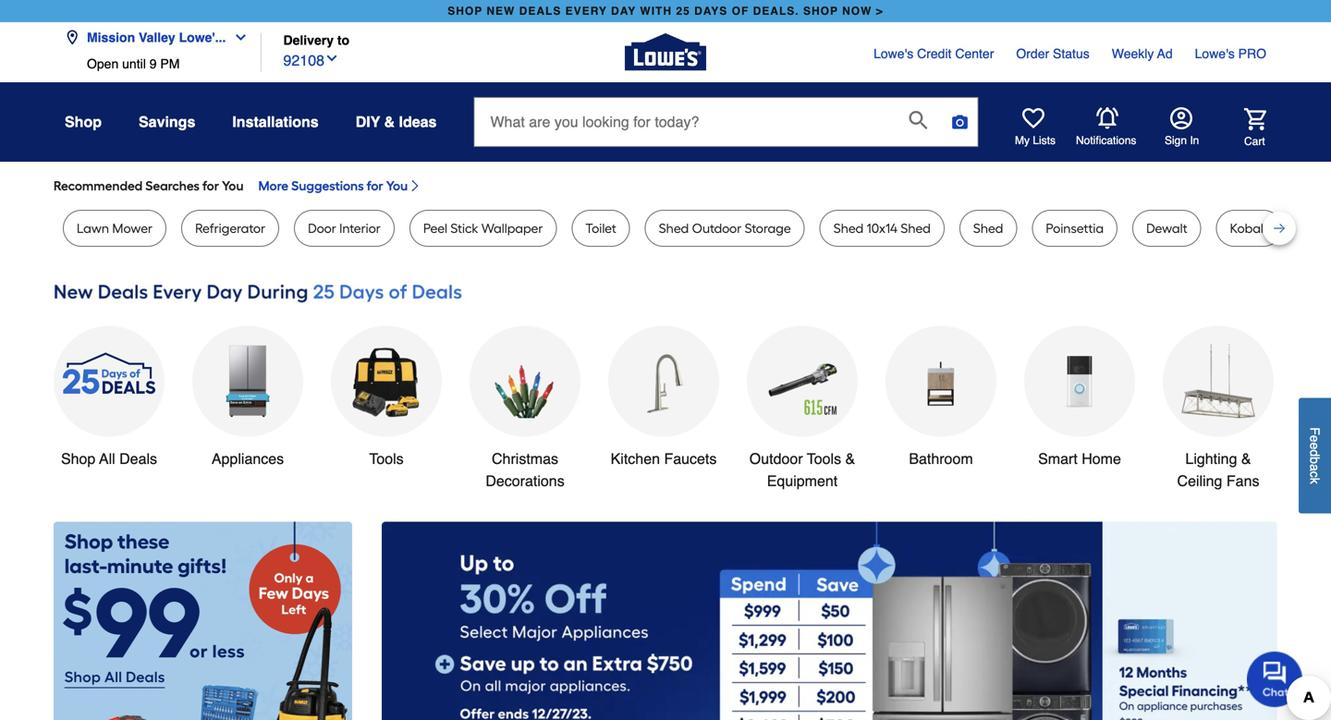 Task type: locate. For each thing, give the bounding box(es) containing it.
up to 30 percent off select major appliances. plus, save up to an extra $750 on major appliances. image
[[382, 522, 1278, 720]]

0 horizontal spatial for
[[202, 178, 219, 194]]

4 shed from the left
[[973, 221, 1004, 236]]

outdoor tools & equipment link
[[747, 326, 858, 492]]

shop
[[448, 5, 483, 18], [803, 5, 838, 18]]

lighting & ceiling fans image
[[1182, 344, 1256, 418]]

shed outdoor storage
[[659, 221, 791, 236]]

25
[[676, 5, 690, 18]]

tools inside "tools" link
[[369, 450, 404, 467]]

shop left the now
[[803, 5, 838, 18]]

ad
[[1157, 46, 1173, 61]]

order status
[[1016, 46, 1090, 61]]

& up fans
[[1242, 450, 1251, 467]]

lawn
[[77, 221, 109, 236]]

equipment
[[767, 472, 838, 490]]

3 shed from the left
[[901, 221, 931, 236]]

& inside button
[[384, 113, 395, 130]]

lowe's
[[874, 46, 914, 61], [1195, 46, 1235, 61]]

tools up equipment
[[807, 450, 841, 467]]

1 vertical spatial shop
[[61, 450, 96, 467]]

diy
[[356, 113, 380, 130]]

0 horizontal spatial &
[[384, 113, 395, 130]]

e up b
[[1308, 443, 1323, 450]]

shop new deals every day with 25 days of deals. shop now >
[[448, 5, 884, 18]]

shed 10x14 shed
[[834, 221, 931, 236]]

outdoor tools & equipment image
[[766, 344, 839, 418]]

92108 button
[[283, 48, 339, 72]]

lowe's home improvement logo image
[[625, 12, 706, 93]]

lowe's home improvement account image
[[1170, 107, 1193, 129]]

you left more
[[222, 178, 244, 194]]

you down 'diy & ideas' button
[[386, 178, 408, 194]]

tools down tools image
[[369, 450, 404, 467]]

tools link
[[331, 326, 442, 470]]

& inside lighting & ceiling fans
[[1242, 450, 1251, 467]]

order status link
[[1016, 44, 1090, 63]]

my
[[1015, 134, 1030, 147]]

you for recommended searches for you
[[222, 178, 244, 194]]

for left chevron right image
[[367, 178, 383, 194]]

shop these last-minute gifts. $99 or less. quantities are limited and won't last. image
[[54, 522, 352, 720]]

pm
[[160, 56, 180, 71]]

recommended searches for you
[[54, 178, 244, 194]]

new
[[487, 5, 515, 18]]

cart button
[[1219, 108, 1267, 149]]

shed left outdoor
[[659, 221, 689, 236]]

christmas decorations link
[[470, 326, 581, 492]]

christmas
[[492, 450, 558, 467]]

1 lowe's from the left
[[874, 46, 914, 61]]

center
[[955, 46, 994, 61]]

lowe's home improvement cart image
[[1244, 108, 1267, 130]]

faucets
[[664, 450, 717, 467]]

tools image
[[349, 344, 423, 418]]

camera image
[[951, 113, 969, 131]]

shed left 10x14
[[834, 221, 864, 236]]

day
[[611, 5, 636, 18]]

Search Query text field
[[475, 98, 894, 146]]

2 horizontal spatial &
[[1242, 450, 1251, 467]]

more suggestions for you link
[[258, 177, 423, 195]]

until
[[122, 56, 146, 71]]

1 horizontal spatial tools
[[807, 450, 841, 467]]

1 tools from the left
[[369, 450, 404, 467]]

installations button
[[232, 105, 319, 139]]

shed right 10x14
[[901, 221, 931, 236]]

for right searches
[[202, 178, 219, 194]]

tools
[[369, 450, 404, 467], [807, 450, 841, 467]]

lowe's home improvement lists image
[[1023, 107, 1045, 129]]

bathroom image
[[904, 344, 978, 418]]

deals
[[119, 450, 157, 467]]

1 horizontal spatial lowe's
[[1195, 46, 1235, 61]]

christmas decorations image
[[488, 344, 562, 418]]

pro
[[1239, 46, 1267, 61]]

dewalt
[[1147, 221, 1188, 236]]

2 lowe's from the left
[[1195, 46, 1235, 61]]

savings button
[[139, 105, 195, 139]]

now
[[842, 5, 872, 18]]

lowe's home improvement notification center image
[[1097, 107, 1119, 129]]

appliances link
[[192, 326, 303, 470]]

shop inside "shop all deals" link
[[61, 450, 96, 467]]

deals
[[519, 5, 562, 18]]

for
[[202, 178, 219, 194], [367, 178, 383, 194]]

order
[[1016, 46, 1050, 61]]

you inside more suggestions for you link
[[386, 178, 408, 194]]

& right diy
[[384, 113, 395, 130]]

lowe's left the credit
[[874, 46, 914, 61]]

smart
[[1038, 450, 1078, 467]]

lighting
[[1186, 450, 1237, 467]]

smart home link
[[1024, 326, 1135, 470]]

delivery
[[283, 33, 334, 48]]

lowe's for lowe's credit center
[[874, 46, 914, 61]]

1 for from the left
[[202, 178, 219, 194]]

0 horizontal spatial shop
[[448, 5, 483, 18]]

lawn mower
[[77, 221, 153, 236]]

shop all deals image
[[54, 326, 165, 437]]

2 tools from the left
[[807, 450, 841, 467]]

1 horizontal spatial shop
[[803, 5, 838, 18]]

fans
[[1227, 472, 1260, 490]]

&
[[384, 113, 395, 130], [846, 450, 855, 467], [1242, 450, 1251, 467]]

lowe's left pro in the top right of the page
[[1195, 46, 1235, 61]]

0 horizontal spatial lowe's
[[874, 46, 914, 61]]

status
[[1053, 46, 1090, 61]]

christmas decorations
[[486, 450, 565, 490]]

shed for shed 10x14 shed
[[834, 221, 864, 236]]

more suggestions for you
[[258, 178, 408, 194]]

chevron down image
[[226, 30, 248, 45]]

f e e d b a c k
[[1308, 427, 1323, 484]]

you for more suggestions for you
[[386, 178, 408, 194]]

f
[[1308, 427, 1323, 435]]

lighting & ceiling fans
[[1177, 450, 1260, 490]]

& for ceiling
[[1242, 450, 1251, 467]]

1 you from the left
[[222, 178, 244, 194]]

credit
[[917, 46, 952, 61]]

mission valley lowe'... button
[[65, 19, 256, 56]]

arrow right image
[[1244, 684, 1262, 702]]

shed left poinsettia
[[973, 221, 1004, 236]]

& right outdoor
[[846, 450, 855, 467]]

cart
[[1244, 135, 1265, 148]]

my lists
[[1015, 134, 1056, 147]]

shop
[[65, 113, 102, 130], [61, 450, 96, 467]]

0 horizontal spatial tools
[[369, 450, 404, 467]]

searches
[[145, 178, 200, 194]]

shop all deals
[[61, 450, 157, 467]]

e up d
[[1308, 435, 1323, 443]]

1 horizontal spatial &
[[846, 450, 855, 467]]

bathroom link
[[886, 326, 997, 470]]

wallpaper
[[481, 221, 543, 236]]

suggestions
[[291, 178, 364, 194]]

kitchen faucets link
[[608, 326, 719, 470]]

None search field
[[474, 97, 979, 164]]

2 shed from the left
[[834, 221, 864, 236]]

shop down open
[[65, 113, 102, 130]]

to
[[337, 33, 350, 48]]

0 vertical spatial shop
[[65, 113, 102, 130]]

lowe's for lowe's pro
[[1195, 46, 1235, 61]]

2 for from the left
[[367, 178, 383, 194]]

shop left new
[[448, 5, 483, 18]]

1 e from the top
[[1308, 435, 1323, 443]]

lowe's credit center link
[[874, 44, 994, 63]]

1 horizontal spatial you
[[386, 178, 408, 194]]

sign in
[[1165, 134, 1199, 147]]

1 shed from the left
[[659, 221, 689, 236]]

new deals every day during 25 days of deals image
[[54, 276, 1278, 307]]

2 you from the left
[[386, 178, 408, 194]]

ideas
[[399, 113, 437, 130]]

shop left all
[[61, 450, 96, 467]]

outdoor
[[750, 450, 803, 467]]

0 horizontal spatial you
[[222, 178, 244, 194]]

bathroom
[[909, 450, 973, 467]]

1 horizontal spatial for
[[367, 178, 383, 194]]

92108
[[283, 52, 325, 69]]



Task type: vqa. For each thing, say whether or not it's contained in the screenshot.
c
yes



Task type: describe. For each thing, give the bounding box(es) containing it.
shop for shop
[[65, 113, 102, 130]]

weekly ad
[[1112, 46, 1173, 61]]

kitchen faucets
[[611, 450, 717, 467]]

chevron right image
[[408, 178, 423, 193]]

& inside "outdoor tools & equipment"
[[846, 450, 855, 467]]

lowe's pro
[[1195, 46, 1267, 61]]

more
[[258, 178, 289, 194]]

mission valley lowe'...
[[87, 30, 226, 45]]

peel
[[423, 221, 448, 236]]

2 e from the top
[[1308, 443, 1323, 450]]

f e e d b a c k button
[[1299, 398, 1331, 514]]

9
[[150, 56, 157, 71]]

toilet
[[586, 221, 616, 236]]

>
[[876, 5, 884, 18]]

d
[[1308, 450, 1323, 457]]

days
[[694, 5, 728, 18]]

with
[[640, 5, 672, 18]]

poinsettia
[[1046, 221, 1104, 236]]

tools inside "outdoor tools & equipment"
[[807, 450, 841, 467]]

for for searches
[[202, 178, 219, 194]]

kobalt
[[1230, 221, 1268, 236]]

interior
[[339, 221, 381, 236]]

lowe'...
[[179, 30, 226, 45]]

delivery to
[[283, 33, 350, 48]]

ceiling
[[1177, 472, 1223, 490]]

sign
[[1165, 134, 1187, 147]]

2 shop from the left
[[803, 5, 838, 18]]

lists
[[1033, 134, 1056, 147]]

chat invite button image
[[1247, 651, 1304, 707]]

decorations
[[486, 472, 565, 490]]

diy & ideas
[[356, 113, 437, 130]]

shop new deals every day with 25 days of deals. shop now > link
[[444, 0, 887, 22]]

kitchen
[[611, 450, 660, 467]]

peel stick wallpaper
[[423, 221, 543, 236]]

shed for shed
[[973, 221, 1004, 236]]

kitchen faucets image
[[627, 344, 701, 418]]

savings
[[139, 113, 195, 130]]

appliances
[[212, 450, 284, 467]]

recommended
[[54, 178, 143, 194]]

10x14
[[867, 221, 898, 236]]

weekly ad link
[[1112, 44, 1173, 63]]

shed for shed outdoor storage
[[659, 221, 689, 236]]

search image
[[909, 111, 928, 129]]

sign in button
[[1165, 107, 1199, 148]]

valley
[[139, 30, 175, 45]]

storage
[[745, 221, 791, 236]]

recommended searches for you heading
[[54, 177, 1278, 195]]

mission
[[87, 30, 135, 45]]

every
[[566, 5, 607, 18]]

k
[[1308, 478, 1323, 484]]

for for suggestions
[[367, 178, 383, 194]]

appliances image
[[211, 344, 285, 418]]

outdoor tools & equipment
[[750, 450, 855, 490]]

diy & ideas button
[[356, 105, 437, 139]]

mower
[[112, 221, 153, 236]]

deals.
[[753, 5, 799, 18]]

c
[[1308, 471, 1323, 478]]

of
[[732, 5, 749, 18]]

my lists link
[[1015, 107, 1056, 148]]

location image
[[65, 30, 80, 45]]

b
[[1308, 457, 1323, 464]]

lighting & ceiling fans link
[[1163, 326, 1274, 492]]

lowe's credit center
[[874, 46, 994, 61]]

home
[[1082, 450, 1121, 467]]

shop for shop all deals
[[61, 450, 96, 467]]

refrigerator
[[195, 221, 265, 236]]

& for ideas
[[384, 113, 395, 130]]

installations
[[232, 113, 319, 130]]

smart home
[[1038, 450, 1121, 467]]

open
[[87, 56, 119, 71]]

shop all deals link
[[54, 326, 165, 470]]

shop button
[[65, 105, 102, 139]]

1 shop from the left
[[448, 5, 483, 18]]

door
[[308, 221, 336, 236]]

chevron down image
[[325, 51, 339, 66]]

in
[[1190, 134, 1199, 147]]

door interior
[[308, 221, 381, 236]]

weekly
[[1112, 46, 1154, 61]]

lowe's pro link
[[1195, 44, 1267, 63]]



